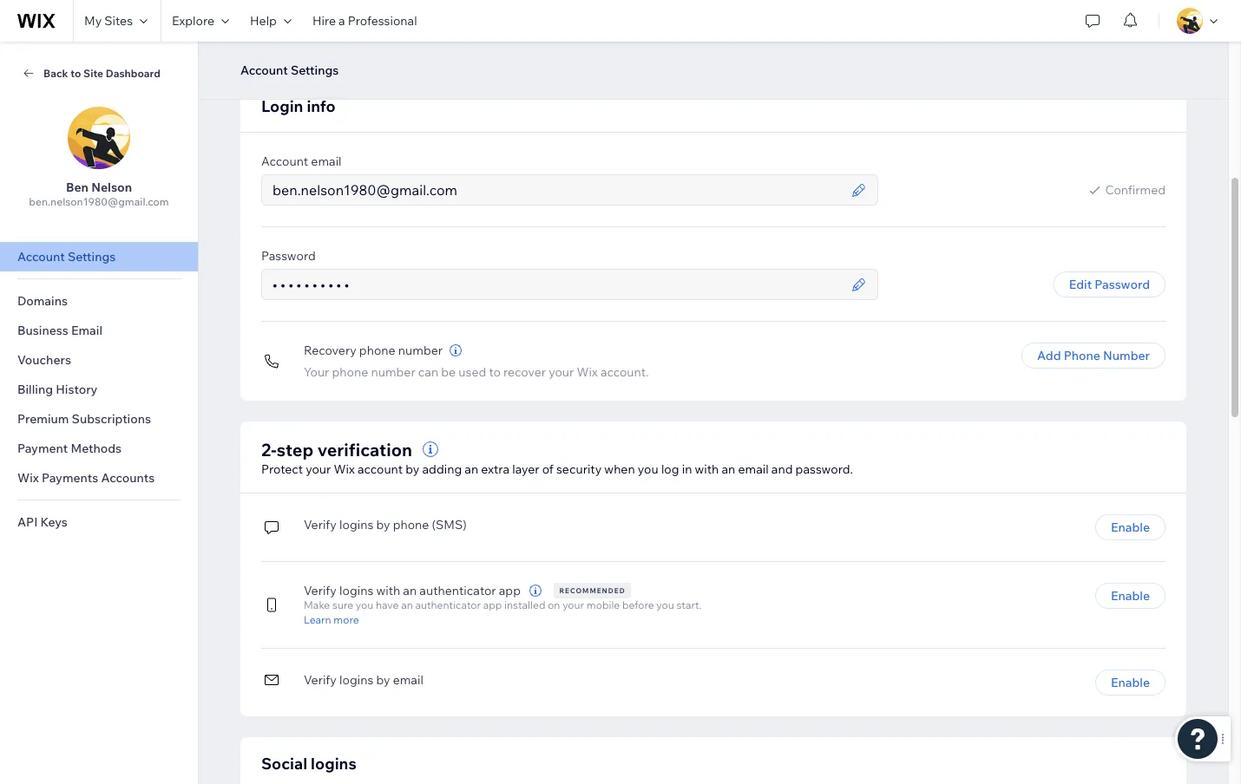 Task type: vqa. For each thing, say whether or not it's contained in the screenshot.
search for tools, apps, help & more... field
no



Task type: locate. For each thing, give the bounding box(es) containing it.
app
[[499, 583, 521, 599], [483, 599, 502, 612]]

0 horizontal spatial wix
[[17, 471, 39, 486]]

settings up info
[[291, 63, 339, 78]]

wix down 2-step verification
[[334, 462, 355, 477]]

billing
[[17, 382, 53, 397]]

1 enable from the top
[[1111, 520, 1150, 535]]

logins down account
[[340, 517, 374, 532]]

0 vertical spatial enable button
[[1096, 515, 1166, 541]]

account settings up login
[[241, 63, 339, 78]]

email down info
[[311, 154, 342, 169]]

of
[[542, 462, 554, 477]]

you
[[638, 462, 659, 477], [356, 599, 374, 612], [657, 599, 674, 612]]

settings inside sidebar element
[[68, 249, 116, 264]]

payment methods
[[17, 441, 122, 456]]

number for recovery
[[398, 343, 443, 358]]

0 vertical spatial enable
[[1111, 520, 1150, 535]]

account settings inside button
[[241, 63, 339, 78]]

social
[[261, 754, 307, 774]]

edit password button
[[1054, 272, 1166, 298]]

premium subscriptions
[[17, 412, 151, 427]]

account settings link
[[0, 242, 198, 272]]

1 vertical spatial account
[[261, 154, 308, 169]]

1 vertical spatial number
[[371, 365, 416, 380]]

app inside make sure you have an authenticator app installed on your mobile before you start. learn more
[[483, 599, 502, 612]]

business email
[[17, 323, 102, 338]]

you left log
[[638, 462, 659, 477]]

1 vertical spatial enable
[[1111, 589, 1150, 604]]

wix down payment
[[17, 471, 39, 486]]

account
[[241, 63, 288, 78], [261, 154, 308, 169], [17, 249, 65, 264]]

make sure you have an authenticator app installed on your mobile before you start. learn more
[[304, 599, 702, 626]]

0 vertical spatial account settings
[[241, 63, 339, 78]]

number for your
[[371, 365, 416, 380]]

1 vertical spatial phone
[[332, 365, 368, 380]]

0 vertical spatial authenticator
[[420, 583, 496, 599]]

with
[[695, 462, 719, 477], [376, 583, 400, 599]]

nelson
[[91, 180, 132, 195]]

email down have
[[393, 673, 424, 688]]

0 vertical spatial app
[[499, 583, 521, 599]]

email left and
[[738, 462, 769, 477]]

billing history
[[17, 382, 98, 397]]

1 horizontal spatial settings
[[291, 63, 339, 78]]

0 vertical spatial to
[[71, 66, 81, 79]]

1 verify from the top
[[304, 517, 337, 532]]

verify for verify logins by phone (sms)
[[304, 517, 337, 532]]

recovery phone number
[[304, 343, 443, 358]]

settings
[[291, 63, 339, 78], [68, 249, 116, 264]]

protect your wix account by adding an extra layer of security when you log in with an email and password.
[[261, 462, 853, 477]]

an inside make sure you have an authenticator app installed on your mobile before you start. learn more
[[401, 599, 413, 612]]

0 horizontal spatial with
[[376, 583, 400, 599]]

1 vertical spatial authenticator
[[415, 599, 481, 612]]

logins for verify logins with an authenticator app
[[340, 583, 374, 599]]

verify up make
[[304, 583, 337, 599]]

0 vertical spatial account
[[241, 63, 288, 78]]

enable
[[1111, 520, 1150, 535], [1111, 589, 1150, 604], [1111, 676, 1150, 691]]

0 vertical spatial settings
[[291, 63, 339, 78]]

1 horizontal spatial email
[[393, 673, 424, 688]]

1 horizontal spatial to
[[489, 365, 501, 380]]

explore
[[172, 13, 214, 28]]

sure
[[333, 599, 353, 612]]

1 vertical spatial app
[[483, 599, 502, 612]]

to
[[71, 66, 81, 79], [489, 365, 501, 380]]

Email address text field
[[267, 175, 847, 205]]

help button
[[240, 0, 302, 42]]

logins right social
[[311, 754, 357, 774]]

billing history link
[[0, 375, 198, 405]]

app left installed
[[483, 599, 502, 612]]

security
[[557, 462, 602, 477]]

(sms)
[[432, 517, 467, 532]]

mobile
[[587, 599, 620, 612]]

1 vertical spatial password
[[1095, 277, 1150, 292]]

2 vertical spatial verify
[[304, 673, 337, 688]]

account inside sidebar element
[[17, 249, 65, 264]]

0 horizontal spatial settings
[[68, 249, 116, 264]]

logins for social logins
[[311, 754, 357, 774]]

add phone number
[[1038, 348, 1150, 363]]

verify logins with an authenticator app
[[304, 583, 521, 599]]

verify down "learn"
[[304, 673, 337, 688]]

1 horizontal spatial with
[[695, 462, 719, 477]]

email
[[311, 154, 342, 169], [738, 462, 769, 477], [393, 673, 424, 688]]

2-step verification
[[261, 439, 412, 461]]

0 vertical spatial number
[[398, 343, 443, 358]]

0 horizontal spatial to
[[71, 66, 81, 79]]

phone down recovery
[[332, 365, 368, 380]]

you left start.
[[657, 599, 674, 612]]

verify down 2-step verification
[[304, 517, 337, 532]]

an left extra at bottom left
[[465, 462, 479, 477]]

authenticator
[[420, 583, 496, 599], [415, 599, 481, 612]]

phone left (sms)
[[393, 517, 429, 532]]

confirmed
[[1106, 182, 1166, 198]]

log
[[662, 462, 679, 477]]

your right recover
[[549, 365, 574, 380]]

account settings button
[[232, 57, 348, 83]]

an down the verify logins with an authenticator app
[[401, 599, 413, 612]]

2 enable button from the top
[[1096, 583, 1166, 610]]

2 vertical spatial enable button
[[1096, 670, 1166, 696]]

3 verify from the top
[[304, 673, 337, 688]]

with up have
[[376, 583, 400, 599]]

by down account
[[376, 517, 390, 532]]

3 enable button from the top
[[1096, 670, 1166, 696]]

domains link
[[0, 287, 198, 316]]

settings up domains 'link'
[[68, 249, 116, 264]]

wix
[[577, 365, 598, 380], [334, 462, 355, 477], [17, 471, 39, 486]]

to left site
[[71, 66, 81, 79]]

phone for recovery
[[359, 343, 396, 358]]

2 vertical spatial your
[[563, 599, 584, 612]]

to right used
[[489, 365, 501, 380]]

with right "in"
[[695, 462, 719, 477]]

an
[[465, 462, 479, 477], [722, 462, 736, 477], [403, 583, 417, 599], [401, 599, 413, 612]]

your
[[549, 365, 574, 380], [306, 462, 331, 477], [563, 599, 584, 612]]

authenticator inside make sure you have an authenticator app installed on your mobile before you start. learn more
[[415, 599, 481, 612]]

wix payments accounts link
[[0, 464, 198, 493]]

None text field
[[267, 270, 847, 300]]

account up login
[[241, 63, 288, 78]]

account settings
[[241, 63, 339, 78], [17, 249, 116, 264]]

account settings up domains
[[17, 249, 116, 264]]

an down verify logins by phone (sms)
[[403, 583, 417, 599]]

2 vertical spatial enable
[[1111, 676, 1150, 691]]

by
[[406, 462, 420, 477], [376, 517, 390, 532], [376, 673, 390, 688]]

0 vertical spatial with
[[695, 462, 719, 477]]

0 horizontal spatial account settings
[[17, 249, 116, 264]]

keys
[[40, 515, 68, 530]]

learn
[[304, 613, 331, 626]]

1 horizontal spatial account settings
[[241, 63, 339, 78]]

number up can
[[398, 343, 443, 358]]

2 verify from the top
[[304, 583, 337, 599]]

1 horizontal spatial wix
[[334, 462, 355, 477]]

you for more
[[657, 599, 674, 612]]

on
[[548, 599, 560, 612]]

account for account settings button
[[241, 63, 288, 78]]

by down have
[[376, 673, 390, 688]]

your right on
[[563, 599, 584, 612]]

authenticator down the verify logins with an authenticator app
[[415, 599, 481, 612]]

number
[[1104, 348, 1150, 363]]

password.
[[796, 462, 853, 477]]

hire
[[312, 13, 336, 28]]

your down 2-step verification
[[306, 462, 331, 477]]

0 vertical spatial verify
[[304, 517, 337, 532]]

sites
[[105, 13, 133, 28]]

number down recovery phone number on the left of the page
[[371, 365, 416, 380]]

1 vertical spatial enable button
[[1096, 583, 1166, 610]]

installed
[[505, 599, 546, 612]]

1 vertical spatial by
[[376, 517, 390, 532]]

app up installed
[[499, 583, 521, 599]]

0 vertical spatial phone
[[359, 343, 396, 358]]

account inside button
[[241, 63, 288, 78]]

1 vertical spatial settings
[[68, 249, 116, 264]]

0 horizontal spatial password
[[261, 248, 316, 264]]

0 horizontal spatial email
[[311, 154, 342, 169]]

wix left account.
[[577, 365, 598, 380]]

wix inside sidebar element
[[17, 471, 39, 486]]

authenticator up make sure you have an authenticator app installed on your mobile before you start. learn more
[[420, 583, 496, 599]]

2 vertical spatial by
[[376, 673, 390, 688]]

enable button
[[1096, 515, 1166, 541], [1096, 583, 1166, 610], [1096, 670, 1166, 696]]

account up domains
[[17, 249, 65, 264]]

1 horizontal spatial password
[[1095, 277, 1150, 292]]

3 enable from the top
[[1111, 676, 1150, 691]]

by left adding
[[406, 462, 420, 477]]

start.
[[677, 599, 702, 612]]

settings for account settings link
[[68, 249, 116, 264]]

phone right recovery
[[359, 343, 396, 358]]

by for email
[[376, 673, 390, 688]]

logins down more
[[340, 673, 374, 688]]

account settings inside sidebar element
[[17, 249, 116, 264]]

number
[[398, 343, 443, 358], [371, 365, 416, 380]]

settings inside button
[[291, 63, 339, 78]]

verify
[[304, 517, 337, 532], [304, 583, 337, 599], [304, 673, 337, 688]]

extra
[[481, 462, 510, 477]]

1 vertical spatial your
[[306, 462, 331, 477]]

logins up sure
[[340, 583, 374, 599]]

1 vertical spatial to
[[489, 365, 501, 380]]

1 vertical spatial email
[[738, 462, 769, 477]]

2 vertical spatial account
[[17, 249, 65, 264]]

methods
[[71, 441, 122, 456]]

1 vertical spatial account settings
[[17, 249, 116, 264]]

account down login
[[261, 154, 308, 169]]

1 enable button from the top
[[1096, 515, 1166, 541]]

1 vertical spatial verify
[[304, 583, 337, 599]]



Task type: describe. For each thing, give the bounding box(es) containing it.
back to site dashboard
[[43, 66, 161, 79]]

in
[[682, 462, 692, 477]]

verify logins by email
[[304, 673, 424, 688]]

0 vertical spatial email
[[311, 154, 342, 169]]

api
[[17, 515, 38, 530]]

verify for verify logins by email
[[304, 673, 337, 688]]

back to site dashboard link
[[21, 65, 177, 81]]

premium subscriptions link
[[0, 405, 198, 434]]

verify for verify logins with an authenticator app
[[304, 583, 337, 599]]

email
[[71, 323, 102, 338]]

have
[[376, 599, 399, 612]]

enable button for verify logins by phone (sms)
[[1096, 515, 1166, 541]]

1 vertical spatial with
[[376, 583, 400, 599]]

a
[[339, 13, 345, 28]]

verify logins by phone (sms)
[[304, 517, 467, 532]]

phone for your
[[332, 365, 368, 380]]

enable button for verify logins by email
[[1096, 670, 1166, 696]]

ben nelson ben.nelson1980@gmail.com
[[29, 180, 169, 208]]

make
[[304, 599, 330, 612]]

payments
[[42, 471, 98, 486]]

add phone number button
[[1022, 343, 1166, 369]]

info
[[307, 96, 336, 115]]

account
[[358, 462, 403, 477]]

used
[[459, 365, 486, 380]]

accounts
[[101, 471, 155, 486]]

edit
[[1069, 277, 1092, 292]]

dashboard
[[106, 66, 161, 79]]

recovery
[[304, 343, 357, 358]]

recover
[[504, 365, 546, 380]]

api keys
[[17, 515, 68, 530]]

login
[[261, 96, 303, 115]]

enable for verify logins by email
[[1111, 676, 1150, 691]]

password inside button
[[1095, 277, 1150, 292]]

wix payments accounts
[[17, 471, 155, 486]]

your
[[304, 365, 329, 380]]

can
[[418, 365, 439, 380]]

2-
[[261, 439, 277, 461]]

vouchers link
[[0, 346, 198, 375]]

2 horizontal spatial email
[[738, 462, 769, 477]]

business email link
[[0, 316, 198, 346]]

your phone number can be used to recover your wix account.
[[304, 365, 649, 380]]

sidebar element
[[0, 42, 199, 785]]

account.
[[601, 365, 649, 380]]

2 vertical spatial email
[[393, 673, 424, 688]]

account settings for account settings link
[[17, 249, 116, 264]]

help
[[250, 13, 277, 28]]

protect
[[261, 462, 303, 477]]

0 vertical spatial password
[[261, 248, 316, 264]]

ben.nelson1980@gmail.com
[[29, 195, 169, 208]]

learn more link
[[304, 612, 702, 628]]

add
[[1038, 348, 1061, 363]]

hire a professional
[[312, 13, 417, 28]]

enable for verify logins by phone (sms)
[[1111, 520, 1150, 535]]

by for phone
[[376, 517, 390, 532]]

step
[[277, 439, 314, 461]]

premium
[[17, 412, 69, 427]]

subscriptions
[[72, 412, 151, 427]]

payment methods link
[[0, 434, 198, 464]]

social logins
[[261, 754, 357, 774]]

login info
[[261, 96, 336, 115]]

logins for verify logins by phone (sms)
[[340, 517, 374, 532]]

business
[[17, 323, 68, 338]]

edit password
[[1069, 277, 1150, 292]]

recommended
[[560, 587, 626, 596]]

my
[[84, 13, 102, 28]]

your inside make sure you have an authenticator app installed on your mobile before you start. learn more
[[563, 599, 584, 612]]

vouchers
[[17, 353, 71, 368]]

0 vertical spatial your
[[549, 365, 574, 380]]

you for with
[[638, 462, 659, 477]]

when
[[605, 462, 635, 477]]

settings for account settings button
[[291, 63, 339, 78]]

account for account settings link
[[17, 249, 65, 264]]

phone
[[1064, 348, 1101, 363]]

logins for verify logins by email
[[340, 673, 374, 688]]

more
[[334, 613, 359, 626]]

before
[[623, 599, 654, 612]]

back
[[43, 66, 68, 79]]

payment
[[17, 441, 68, 456]]

0 vertical spatial by
[[406, 462, 420, 477]]

2 vertical spatial phone
[[393, 517, 429, 532]]

and
[[772, 462, 793, 477]]

site
[[83, 66, 103, 79]]

ben
[[66, 180, 89, 195]]

verification
[[318, 439, 412, 461]]

to inside sidebar element
[[71, 66, 81, 79]]

account settings for account settings button
[[241, 63, 339, 78]]

professional
[[348, 13, 417, 28]]

2 horizontal spatial wix
[[577, 365, 598, 380]]

2 enable from the top
[[1111, 589, 1150, 604]]

you right sure
[[356, 599, 374, 612]]

be
[[441, 365, 456, 380]]

my sites
[[84, 13, 133, 28]]

account email
[[261, 154, 342, 169]]

adding
[[422, 462, 462, 477]]

api keys link
[[0, 508, 198, 537]]

layer
[[512, 462, 540, 477]]

history
[[56, 382, 98, 397]]

an right "in"
[[722, 462, 736, 477]]



